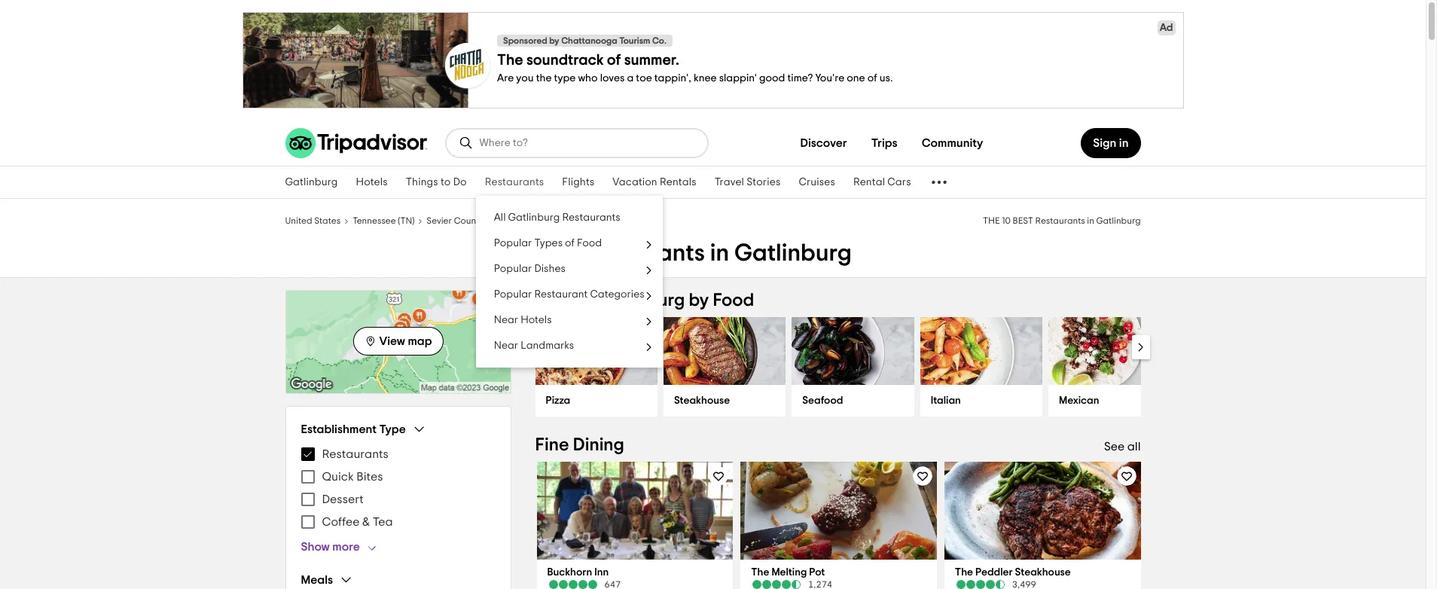 Task type: describe. For each thing, give the bounding box(es) containing it.
hotels inside button
[[521, 315, 552, 325]]

show more
[[301, 541, 360, 553]]

restaurants link
[[476, 166, 553, 198]]

do
[[453, 177, 467, 188]]

states
[[314, 216, 341, 225]]

browse gatlinburg by food
[[535, 292, 754, 310]]

discover button
[[788, 128, 859, 158]]

restaurants down vacation
[[599, 216, 649, 225]]

see all
[[1104, 441, 1141, 453]]

more
[[332, 541, 360, 553]]

sign in link
[[1081, 128, 1141, 158]]

melting
[[772, 567, 807, 578]]

restaurants up of
[[562, 212, 620, 223]]

cruises
[[799, 177, 835, 188]]

tripadvisor image
[[285, 128, 427, 158]]

restaurants up all
[[485, 177, 544, 188]]

establishment
[[301, 423, 377, 435]]

community
[[922, 137, 983, 149]]

show
[[301, 541, 330, 553]]

1 horizontal spatial in
[[1087, 216, 1094, 225]]

all
[[494, 212, 506, 223]]

peddler
[[976, 567, 1013, 578]]

discover
[[800, 137, 847, 149]]

the 10  best restaurants in gatlinburg
[[983, 216, 1141, 225]]

flights link
[[553, 166, 604, 198]]

popular dishes
[[494, 264, 566, 274]]

of
[[565, 238, 575, 249]]

seafood link
[[792, 385, 914, 417]]

type
[[379, 423, 406, 435]]

things to do
[[406, 177, 467, 188]]

sign in
[[1093, 137, 1129, 149]]

restaurant
[[534, 289, 588, 300]]

italian
[[931, 395, 961, 406]]

near for near landmarks
[[494, 340, 518, 351]]

travel
[[715, 177, 744, 188]]

tennessee (tn)
[[353, 216, 415, 225]]

menu containing restaurants
[[301, 443, 495, 533]]

united
[[285, 216, 312, 225]]

pizza link
[[535, 385, 658, 417]]

&
[[362, 516, 370, 528]]

buckhorn
[[547, 567, 592, 578]]

trips button
[[859, 128, 910, 158]]

see
[[1104, 441, 1125, 453]]

pizza
[[546, 395, 570, 406]]

tennessee (tn) link
[[353, 214, 415, 226]]

view map button
[[353, 327, 443, 355]]

food for popular types of food
[[577, 238, 602, 249]]

1 vertical spatial gatlinburg link
[[496, 214, 540, 226]]

flights
[[562, 177, 595, 188]]

popular for popular restaurant categories
[[494, 289, 532, 300]]

all gatlinburg restaurants
[[494, 212, 620, 223]]

the for the peddler steakhouse
[[955, 567, 973, 578]]

trips
[[871, 137, 898, 149]]

community button
[[910, 128, 995, 158]]

advertisement region
[[0, 12, 1426, 108]]

10
[[1002, 216, 1011, 225]]

the melting pot link
[[751, 566, 926, 579]]

stories
[[747, 177, 781, 188]]

rental cars
[[853, 177, 911, 188]]

landmarks
[[521, 340, 574, 351]]

best
[[1013, 216, 1033, 225]]

(tn)
[[398, 216, 415, 225]]

quick
[[322, 471, 354, 483]]

establishment type
[[301, 423, 406, 435]]

near landmarks button
[[476, 333, 663, 359]]

in for sign in
[[1119, 137, 1129, 149]]

gatlinburg restaurants
[[552, 216, 649, 225]]

categories
[[590, 289, 644, 300]]

rentals
[[660, 177, 697, 188]]

popular types of food
[[494, 238, 602, 249]]

view map
[[379, 335, 432, 347]]

sign
[[1093, 137, 1117, 149]]

popular types of food button
[[476, 231, 663, 256]]

vacation rentals link
[[604, 166, 706, 198]]

popular for popular types of food
[[494, 238, 532, 249]]

sevier
[[427, 216, 452, 225]]

popular restaurant categories
[[494, 289, 644, 300]]

near for near hotels
[[494, 315, 518, 325]]

show more button
[[301, 539, 384, 554]]

near landmarks
[[494, 340, 574, 351]]



Task type: vqa. For each thing, say whether or not it's contained in the screenshot.
Nearby link
no



Task type: locate. For each thing, give the bounding box(es) containing it.
near
[[494, 315, 518, 325], [494, 340, 518, 351]]

steakhouse link
[[664, 385, 786, 417]]

in
[[1119, 137, 1129, 149], [1087, 216, 1094, 225], [710, 241, 729, 265]]

restaurants
[[485, 177, 544, 188], [562, 212, 620, 223], [599, 216, 649, 225], [1035, 216, 1085, 225], [574, 241, 705, 265], [322, 448, 389, 460]]

travel stories
[[715, 177, 781, 188]]

food right of
[[577, 238, 602, 249]]

united states link
[[285, 214, 341, 226]]

3 popular from the top
[[494, 289, 532, 300]]

quick bites
[[322, 471, 383, 483]]

types
[[534, 238, 563, 249]]

5.0 of 5 bubbles. 647 reviews element
[[547, 579, 723, 589]]

the peddler steakhouse
[[955, 567, 1071, 578]]

0 vertical spatial gatlinburg link
[[276, 166, 347, 198]]

hotels
[[356, 177, 388, 188], [521, 315, 552, 325]]

in down travel
[[710, 241, 729, 265]]

restaurants up categories
[[574, 241, 705, 265]]

dishes
[[534, 264, 566, 274]]

buckhorn inn link
[[547, 566, 723, 579]]

2 vertical spatial in
[[710, 241, 729, 265]]

0 vertical spatial food
[[577, 238, 602, 249]]

cars
[[888, 177, 911, 188]]

2 near from the top
[[494, 340, 518, 351]]

restaurants up quick bites
[[322, 448, 389, 460]]

tennessee
[[353, 216, 396, 225]]

1 horizontal spatial hotels
[[521, 315, 552, 325]]

in for restaurants in gatlinburg
[[710, 241, 729, 265]]

sevier county
[[427, 216, 484, 225]]

vacation
[[613, 177, 657, 188]]

near inside near hotels button
[[494, 315, 518, 325]]

united states
[[285, 216, 341, 225]]

seafood
[[802, 395, 843, 406]]

2 the from the left
[[955, 567, 973, 578]]

search image
[[458, 136, 473, 151]]

map
[[408, 335, 432, 347]]

0 vertical spatial near
[[494, 315, 518, 325]]

meals
[[301, 574, 333, 586]]

dessert
[[322, 493, 364, 505]]

tea
[[373, 516, 393, 528]]

the peddler steakhouse link
[[955, 566, 1130, 579]]

4.5 of 5 bubbles. 1,274 reviews element
[[751, 579, 926, 589]]

menu
[[301, 443, 495, 533]]

gatlinburg link up united states link at the top left of the page
[[276, 166, 347, 198]]

popular restaurant categories button
[[476, 282, 663, 307]]

the left peddler
[[955, 567, 973, 578]]

food right by
[[713, 292, 754, 310]]

pot
[[809, 567, 825, 578]]

2 vertical spatial popular
[[494, 289, 532, 300]]

1 vertical spatial in
[[1087, 216, 1094, 225]]

view
[[379, 335, 405, 347]]

things to do link
[[397, 166, 476, 198]]

gatlinburg link
[[276, 166, 347, 198], [496, 214, 540, 226]]

browse
[[535, 292, 593, 310]]

coffee
[[322, 516, 360, 528]]

1 popular from the top
[[494, 238, 532, 249]]

2 horizontal spatial in
[[1119, 137, 1129, 149]]

1 vertical spatial popular
[[494, 264, 532, 274]]

4.5 of 5 bubbles. 3,499 reviews element
[[955, 579, 1130, 589]]

cruises link
[[790, 166, 844, 198]]

near hotels
[[494, 315, 552, 325]]

0 vertical spatial hotels
[[356, 177, 388, 188]]

hotels link
[[347, 166, 397, 198]]

popular up near hotels
[[494, 289, 532, 300]]

group containing establishment type
[[301, 422, 495, 554]]

county
[[454, 216, 484, 225]]

0 horizontal spatial gatlinburg link
[[276, 166, 347, 198]]

1 vertical spatial near
[[494, 340, 518, 351]]

0 horizontal spatial steakhouse
[[674, 395, 730, 406]]

rental
[[853, 177, 885, 188]]

0 vertical spatial popular
[[494, 238, 532, 249]]

restaurants inside menu
[[322, 448, 389, 460]]

rental cars link
[[844, 166, 920, 198]]

near hotels button
[[476, 307, 663, 333]]

near up the near landmarks
[[494, 315, 518, 325]]

the inside "link"
[[955, 567, 973, 578]]

the left melting
[[751, 567, 769, 578]]

all gatlinburg restaurants link
[[476, 205, 663, 231]]

the
[[751, 567, 769, 578], [955, 567, 973, 578]]

2 popular from the top
[[494, 264, 532, 274]]

hotels up the near landmarks
[[521, 315, 552, 325]]

the melting pot
[[751, 567, 825, 578]]

1 the from the left
[[751, 567, 769, 578]]

Search search field
[[479, 136, 695, 150]]

hotels up tennessee
[[356, 177, 388, 188]]

vacation rentals
[[613, 177, 697, 188]]

the for the melting pot
[[751, 567, 769, 578]]

gatlinburg
[[285, 177, 338, 188], [508, 212, 560, 223], [496, 216, 540, 225], [552, 216, 597, 225], [1096, 216, 1141, 225], [734, 241, 852, 265], [597, 292, 685, 310]]

1 horizontal spatial food
[[713, 292, 754, 310]]

popular left dishes on the top left
[[494, 264, 532, 274]]

1 horizontal spatial steakhouse
[[1015, 567, 1071, 578]]

all
[[1127, 441, 1141, 453]]

food inside button
[[577, 238, 602, 249]]

travel stories link
[[706, 166, 790, 198]]

None search field
[[446, 130, 707, 157]]

group
[[301, 422, 495, 554]]

0 horizontal spatial hotels
[[356, 177, 388, 188]]

food for browse gatlinburg by food
[[713, 292, 754, 310]]

popular dishes button
[[476, 256, 663, 282]]

in right sign on the top right of page
[[1119, 137, 1129, 149]]

0 vertical spatial in
[[1119, 137, 1129, 149]]

1 horizontal spatial the
[[955, 567, 973, 578]]

restaurants right best
[[1035, 216, 1085, 225]]

1 horizontal spatial gatlinburg link
[[496, 214, 540, 226]]

mexican
[[1059, 395, 1099, 406]]

steakhouse inside "link"
[[1015, 567, 1071, 578]]

to
[[441, 177, 451, 188]]

1 near from the top
[[494, 315, 518, 325]]

mexican link
[[1049, 385, 1171, 417]]

fine
[[535, 436, 569, 454]]

1 vertical spatial steakhouse
[[1015, 567, 1071, 578]]

0 horizontal spatial in
[[710, 241, 729, 265]]

steakhouse
[[674, 395, 730, 406], [1015, 567, 1071, 578]]

0 horizontal spatial food
[[577, 238, 602, 249]]

0 horizontal spatial the
[[751, 567, 769, 578]]

near down near hotels
[[494, 340, 518, 351]]

restaurants in gatlinburg
[[574, 241, 852, 265]]

1 vertical spatial hotels
[[521, 315, 552, 325]]

things
[[406, 177, 438, 188]]

bites
[[356, 471, 383, 483]]

coffee & tea
[[322, 516, 393, 528]]

0 vertical spatial steakhouse
[[674, 395, 730, 406]]

popular for popular dishes
[[494, 264, 532, 274]]

gatlinburg link down restaurants link
[[496, 214, 540, 226]]

in right best
[[1087, 216, 1094, 225]]

the
[[983, 216, 1000, 225]]

buckhorn inn
[[547, 567, 609, 578]]

by
[[689, 292, 709, 310]]

dining
[[573, 436, 624, 454]]

1 vertical spatial food
[[713, 292, 754, 310]]

popular inside 'button'
[[494, 289, 532, 300]]

near inside near landmarks button
[[494, 340, 518, 351]]

popular down all
[[494, 238, 532, 249]]

inn
[[594, 567, 609, 578]]



